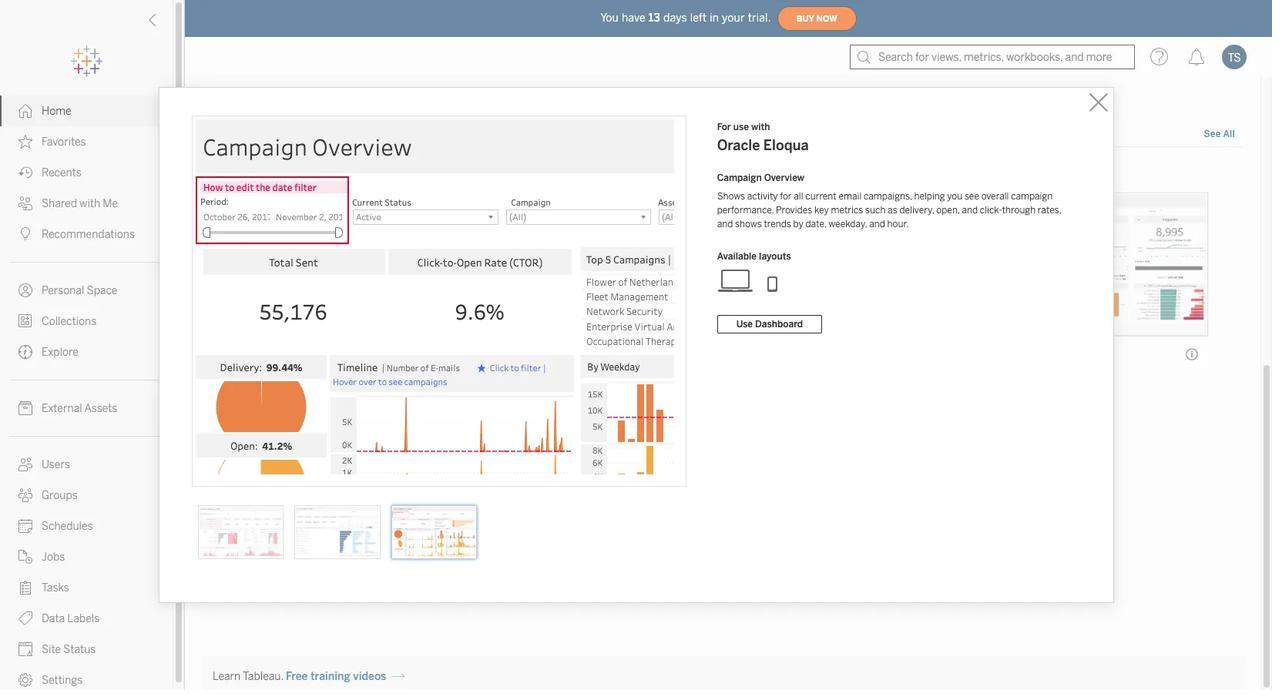 Task type: vqa. For each thing, say whether or not it's contained in the screenshot.
discovers at left
no



Task type: locate. For each thing, give the bounding box(es) containing it.
external
[[42, 402, 82, 415]]

personal space link
[[0, 275, 173, 306]]

0 horizontal spatial data
[[474, 164, 496, 178]]

data left source,
[[474, 164, 496, 178]]

by
[[794, 219, 804, 230]]

through
[[1003, 205, 1036, 216]]

with left me
[[79, 197, 100, 210]]

in right sign
[[426, 164, 435, 178]]

users
[[42, 459, 70, 472]]

shared
[[42, 197, 77, 210]]

trial.
[[748, 11, 771, 24]]

external assets link
[[0, 393, 173, 424]]

1 vertical spatial with
[[79, 197, 100, 210]]

0 vertical spatial with
[[751, 122, 770, 133]]

available layouts
[[717, 251, 791, 262]]

1 horizontal spatial data
[[608, 164, 630, 178]]

1 horizontal spatial in
[[710, 11, 719, 24]]

to right sign
[[437, 164, 447, 178]]

from
[[234, 164, 258, 178]]

0 horizontal spatial with
[[79, 197, 100, 210]]

learn tableau.
[[213, 671, 283, 684]]

shared with me link
[[0, 188, 173, 219]]

buy now
[[797, 13, 838, 24]]

data
[[474, 164, 496, 178], [608, 164, 630, 178]]

data labels
[[42, 613, 100, 626]]

and down the see
[[962, 205, 978, 216]]

pre-
[[268, 164, 289, 178]]

settings
[[42, 674, 83, 688]]

home link
[[0, 96, 173, 126]]

and
[[962, 205, 978, 216], [717, 219, 733, 230], [870, 219, 885, 230]]

recents
[[42, 166, 82, 180]]

1 horizontal spatial with
[[751, 122, 770, 133]]

click-
[[980, 205, 1003, 216]]

your
[[722, 11, 745, 24], [450, 164, 472, 178]]

home
[[42, 105, 71, 118]]

rates,
[[1038, 205, 1062, 216]]

2 to from the left
[[633, 164, 643, 178]]

data labels link
[[0, 603, 173, 634]]

key
[[815, 205, 829, 216]]

data
[[42, 613, 65, 626]]

to
[[437, 164, 447, 178], [633, 164, 643, 178]]

0 vertical spatial use
[[734, 122, 749, 133]]

0 horizontal spatial to
[[437, 164, 447, 178]]

free training videos
[[286, 671, 386, 684]]

get
[[645, 164, 661, 178]]

in
[[710, 11, 719, 24], [426, 164, 435, 178]]

explore link
[[0, 337, 173, 368]]

0 horizontal spatial your
[[450, 164, 472, 178]]

hour.
[[888, 219, 909, 230]]

overall
[[982, 191, 1009, 202]]

1 to from the left
[[437, 164, 447, 178]]

personal
[[42, 284, 84, 298]]

users link
[[0, 449, 173, 480]]

campaign overview image
[[391, 506, 477, 560]]

sample
[[570, 164, 606, 178]]

left
[[690, 11, 707, 24]]

videos
[[353, 671, 386, 684]]

buy now button
[[777, 6, 857, 31]]

campaign
[[717, 173, 762, 183]]

oracle
[[717, 137, 760, 154]]

in right left at the top of the page
[[710, 11, 719, 24]]

use
[[737, 319, 753, 330]]

right arrow image
[[392, 671, 405, 684]]

with up "oracle"
[[751, 122, 770, 133]]

see all
[[1204, 129, 1236, 140]]

to left get
[[633, 164, 643, 178]]

marketo
[[472, 348, 514, 361]]

assets
[[84, 402, 117, 415]]

learn
[[213, 671, 241, 684]]

dashboard
[[755, 319, 803, 330]]

recents link
[[0, 157, 173, 188]]

built
[[288, 164, 310, 178]]

shows
[[717, 191, 745, 202]]

shows
[[735, 219, 762, 230]]

linkedin sales navigator
[[214, 564, 340, 578]]

your left trial.
[[722, 11, 745, 24]]

and down "such"
[[870, 219, 885, 230]]

0 horizontal spatial in
[[426, 164, 435, 178]]

sales
[[260, 564, 288, 578]]

email
[[839, 191, 862, 202]]

explore
[[42, 346, 79, 359]]

1 horizontal spatial to
[[633, 164, 643, 178]]

free training videos link
[[286, 671, 405, 684]]

use right or
[[550, 164, 567, 178]]

personal space
[[42, 284, 117, 298]]

1 vertical spatial your
[[450, 164, 472, 178]]

1 horizontal spatial use
[[734, 122, 749, 133]]

performance.
[[717, 205, 774, 216]]

use right for
[[734, 122, 749, 133]]

your right sign
[[450, 164, 472, 178]]

collections link
[[0, 306, 173, 337]]

a
[[260, 164, 266, 178]]

recommendations
[[42, 228, 135, 241]]

and left shows
[[717, 219, 733, 230]]

schedules
[[42, 520, 93, 533]]

open,
[[937, 205, 960, 216]]

main navigation. press the up and down arrow keys to access links. element
[[0, 96, 173, 691]]

data right sample
[[608, 164, 630, 178]]

0 vertical spatial your
[[722, 11, 745, 24]]

1 vertical spatial use
[[550, 164, 567, 178]]



Task type: describe. For each thing, give the bounding box(es) containing it.
source,
[[499, 164, 534, 178]]

campaign details image
[[294, 506, 380, 560]]

jobs
[[42, 551, 65, 564]]

simply
[[366, 164, 401, 178]]

sign
[[403, 164, 423, 178]]

all
[[794, 191, 804, 202]]

linkedin
[[214, 564, 258, 578]]

you
[[601, 11, 619, 24]]

delivery,
[[900, 205, 935, 216]]

for use with oracle eloqua
[[717, 122, 809, 154]]

1 horizontal spatial your
[[722, 11, 745, 24]]

layouts
[[759, 251, 791, 262]]

start
[[207, 164, 232, 178]]

accelerators
[[207, 124, 287, 141]]

or
[[537, 164, 547, 178]]

started.
[[663, 164, 702, 178]]

as
[[888, 205, 898, 216]]

site status
[[42, 644, 96, 657]]

helping
[[914, 191, 945, 202]]

use inside "for use with oracle eloqua"
[[734, 122, 749, 133]]

campaign
[[1011, 191, 1053, 202]]

workbook.
[[313, 164, 364, 178]]

salesforce
[[214, 348, 267, 361]]

site
[[42, 644, 61, 657]]

such
[[866, 205, 886, 216]]

metrics
[[831, 205, 863, 216]]

13
[[649, 11, 660, 24]]

you
[[947, 191, 963, 202]]

tasks
[[42, 582, 69, 595]]

2 horizontal spatial and
[[962, 205, 978, 216]]

0 vertical spatial in
[[710, 11, 719, 24]]

phone image
[[754, 268, 791, 293]]

you have 13 days left in your trial.
[[601, 11, 771, 24]]

favorites
[[42, 136, 86, 149]]

navigator
[[290, 564, 340, 578]]

available
[[717, 251, 757, 262]]

schedules link
[[0, 511, 173, 542]]

site status link
[[0, 634, 173, 665]]

groups link
[[0, 480, 173, 511]]

start from a pre-built workbook. simply sign in to your data source, or use sample data to get started.
[[207, 164, 702, 178]]

recommendations link
[[0, 219, 173, 250]]

for
[[717, 122, 731, 133]]

me
[[103, 197, 118, 210]]

settings link
[[0, 665, 173, 691]]

weekday,
[[829, 219, 867, 230]]

days
[[664, 11, 687, 24]]

buy
[[797, 13, 815, 24]]

trends
[[764, 219, 791, 230]]

campaign overview shows activity for all current email campaigns, helping you see overall campaign performance. provides key metrics such as delivery, open, and click-through rates, and shows trends by date, weekday, and hour.
[[717, 173, 1062, 230]]

0 horizontal spatial use
[[550, 164, 567, 178]]

groups
[[42, 489, 78, 503]]

provides
[[776, 205, 813, 216]]

space
[[87, 284, 117, 298]]

0 horizontal spatial and
[[717, 219, 733, 230]]

training
[[311, 671, 351, 684]]

external assets
[[42, 402, 117, 415]]

1 vertical spatial in
[[426, 164, 435, 178]]

free
[[286, 671, 308, 684]]

overview
[[764, 173, 805, 183]]

2 data from the left
[[608, 164, 630, 178]]

account engagement image
[[198, 506, 284, 560]]

now
[[817, 13, 838, 24]]

labels
[[67, 613, 100, 626]]

activity
[[747, 191, 778, 202]]

with inside "for use with oracle eloqua"
[[751, 122, 770, 133]]

for
[[780, 191, 792, 202]]

laptop image
[[717, 268, 754, 293]]

see
[[1204, 129, 1221, 140]]

with inside shared with me link
[[79, 197, 100, 210]]

use dashboard
[[737, 319, 803, 330]]

date,
[[806, 219, 827, 230]]

current
[[806, 191, 837, 202]]

1 horizontal spatial and
[[870, 219, 885, 230]]

eloqua
[[764, 137, 809, 154]]

collections
[[42, 315, 97, 328]]

all
[[1224, 129, 1236, 140]]

1 data from the left
[[474, 164, 496, 178]]

see all link
[[1204, 127, 1236, 143]]

navigation panel element
[[0, 46, 173, 691]]

tasks link
[[0, 573, 173, 603]]

have
[[622, 11, 646, 24]]

status
[[63, 644, 96, 657]]



